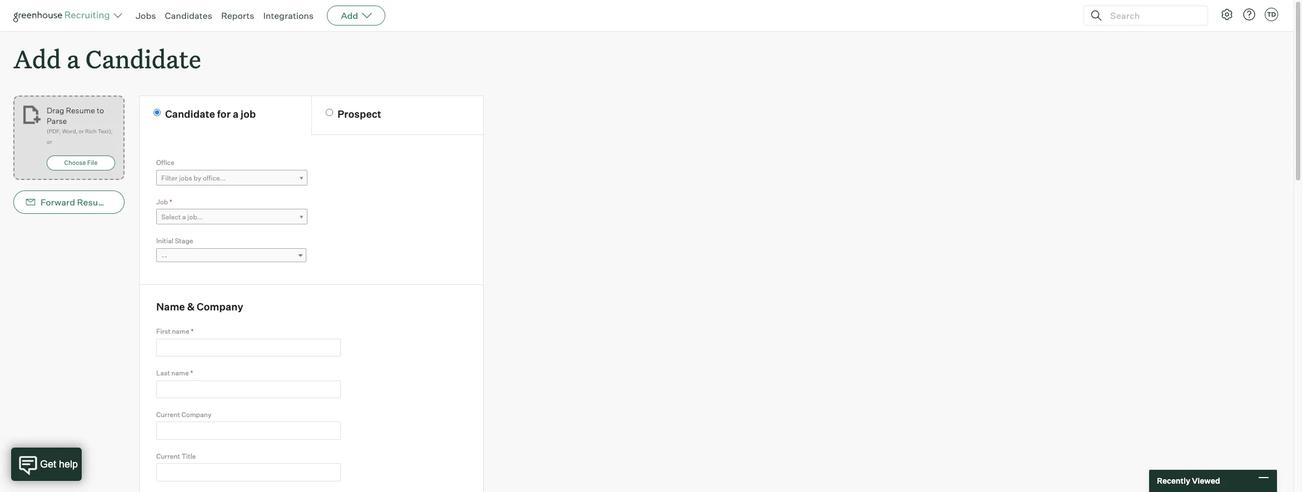 Task type: describe. For each thing, give the bounding box(es) containing it.
td button
[[1263, 6, 1281, 23]]

candidates link
[[165, 10, 212, 21]]

job
[[241, 108, 256, 120]]

drag resume to parse (pdf, word, or rich text), or
[[47, 106, 113, 145]]

integrations link
[[263, 10, 314, 21]]

candidates
[[165, 10, 212, 21]]

office
[[156, 159, 175, 167]]

candidate for a job
[[165, 108, 256, 120]]

recently viewed
[[1158, 477, 1221, 486]]

via
[[113, 197, 125, 208]]

current for current company
[[156, 411, 180, 419]]

* for last name *
[[190, 369, 193, 378]]

viewed
[[1193, 477, 1221, 486]]

stage
[[175, 237, 193, 245]]

office...
[[203, 174, 226, 182]]

add for add a candidate
[[13, 42, 61, 75]]

1 vertical spatial candidate
[[165, 108, 215, 120]]

filter
[[161, 174, 178, 182]]

resume for drag
[[66, 106, 95, 115]]

Candidate for a job radio
[[154, 109, 161, 116]]

email
[[127, 197, 150, 208]]

1 vertical spatial company
[[182, 411, 211, 419]]

1 horizontal spatial or
[[79, 128, 84, 135]]

initial stage
[[156, 237, 193, 245]]

a for job...
[[182, 213, 186, 221]]

current for current title
[[156, 453, 180, 461]]

0 vertical spatial candidate
[[85, 42, 201, 75]]

reports link
[[221, 10, 254, 21]]

0 horizontal spatial or
[[47, 139, 52, 145]]

job...
[[188, 213, 203, 221]]

td
[[1268, 11, 1277, 18]]

name for last
[[171, 369, 189, 378]]

for
[[217, 108, 231, 120]]

configure image
[[1221, 8, 1234, 21]]

filter jobs by office... link
[[156, 170, 308, 186]]

reports
[[221, 10, 254, 21]]

choose file
[[64, 159, 98, 167]]

last name *
[[156, 369, 193, 378]]

resume for forward
[[77, 197, 111, 208]]

last
[[156, 369, 170, 378]]

* for first name *
[[191, 328, 194, 336]]

Prospect radio
[[326, 109, 333, 116]]

add button
[[327, 6, 386, 26]]

first
[[156, 328, 171, 336]]

1 vertical spatial a
[[233, 108, 239, 120]]

0 vertical spatial *
[[170, 198, 172, 206]]

current title
[[156, 453, 196, 461]]



Task type: vqa. For each thing, say whether or not it's contained in the screenshot.
RECENTLY
yes



Task type: locate. For each thing, give the bounding box(es) containing it.
text),
[[98, 128, 113, 135]]

1 vertical spatial current
[[156, 453, 180, 461]]

initial
[[156, 237, 173, 245]]

name right the first
[[172, 328, 190, 336]]

recently
[[1158, 477, 1191, 486]]

select
[[161, 213, 181, 221]]

by
[[194, 174, 201, 182]]

job *
[[156, 198, 172, 206]]

1 current from the top
[[156, 411, 180, 419]]

rich
[[85, 128, 97, 135]]

1 vertical spatial resume
[[77, 197, 111, 208]]

1 vertical spatial *
[[191, 328, 194, 336]]

(pdf,
[[47, 128, 61, 135]]

name
[[172, 328, 190, 336], [171, 369, 189, 378]]

parse
[[47, 116, 67, 126]]

company right &
[[197, 301, 243, 313]]

or down (pdf,
[[47, 139, 52, 145]]

current down last
[[156, 411, 180, 419]]

file
[[87, 159, 98, 167]]

or
[[79, 128, 84, 135], [47, 139, 52, 145]]

a
[[67, 42, 80, 75], [233, 108, 239, 120], [182, 213, 186, 221]]

-
[[161, 252, 164, 261], [164, 252, 167, 261]]

company
[[197, 301, 243, 313], [182, 411, 211, 419]]

* right job
[[170, 198, 172, 206]]

greenhouse recruiting image
[[13, 9, 113, 22]]

drag
[[47, 106, 64, 115]]

1 vertical spatial or
[[47, 139, 52, 145]]

add a candidate
[[13, 42, 201, 75]]

select a job...
[[161, 213, 203, 221]]

a for candidate
[[67, 42, 80, 75]]

0 horizontal spatial add
[[13, 42, 61, 75]]

1 horizontal spatial a
[[182, 213, 186, 221]]

1 horizontal spatial add
[[341, 10, 358, 21]]

td button
[[1265, 8, 1279, 21]]

name for first
[[172, 328, 190, 336]]

1 vertical spatial add
[[13, 42, 61, 75]]

prospect
[[338, 108, 381, 120]]

*
[[170, 198, 172, 206], [191, 328, 194, 336], [190, 369, 193, 378]]

name & company
[[156, 301, 243, 313]]

jobs
[[179, 174, 192, 182]]

current
[[156, 411, 180, 419], [156, 453, 180, 461]]

forward
[[41, 197, 75, 208]]

* right last
[[190, 369, 193, 378]]

candidate
[[85, 42, 201, 75], [165, 108, 215, 120]]

a left job...
[[182, 213, 186, 221]]

job
[[156, 198, 168, 206]]

select a job... link
[[156, 209, 308, 225]]

2 vertical spatial *
[[190, 369, 193, 378]]

jobs
[[136, 10, 156, 21]]

integrations
[[263, 10, 314, 21]]

first name *
[[156, 328, 194, 336]]

1 vertical spatial name
[[171, 369, 189, 378]]

filter jobs by office...
[[161, 174, 226, 182]]

a down greenhouse recruiting image
[[67, 42, 80, 75]]

0 vertical spatial or
[[79, 128, 84, 135]]

name
[[156, 301, 185, 313]]

add inside add popup button
[[341, 10, 358, 21]]

2 horizontal spatial a
[[233, 108, 239, 120]]

Search text field
[[1108, 8, 1198, 24]]

resume left the to
[[66, 106, 95, 115]]

0 vertical spatial current
[[156, 411, 180, 419]]

2 current from the top
[[156, 453, 180, 461]]

resume left via
[[77, 197, 111, 208]]

* down &
[[191, 328, 194, 336]]

name right last
[[171, 369, 189, 378]]

0 vertical spatial a
[[67, 42, 80, 75]]

forward resume via email button
[[13, 191, 150, 214]]

or left rich
[[79, 128, 84, 135]]

company up 'title'
[[182, 411, 211, 419]]

None text field
[[156, 339, 341, 357], [156, 422, 341, 440], [156, 464, 341, 482], [156, 339, 341, 357], [156, 422, 341, 440], [156, 464, 341, 482]]

--
[[161, 252, 167, 261]]

candidate down 'jobs'
[[85, 42, 201, 75]]

resume inside drag resume to parse (pdf, word, or rich text), or
[[66, 106, 95, 115]]

add for add
[[341, 10, 358, 21]]

&
[[187, 301, 195, 313]]

0 vertical spatial add
[[341, 10, 358, 21]]

None text field
[[156, 381, 341, 399]]

0 horizontal spatial a
[[67, 42, 80, 75]]

1 - from the left
[[161, 252, 164, 261]]

0 vertical spatial company
[[197, 301, 243, 313]]

forward resume via email
[[41, 197, 150, 208]]

resume inside button
[[77, 197, 111, 208]]

word,
[[62, 128, 78, 135]]

a right the for
[[233, 108, 239, 120]]

current left 'title'
[[156, 453, 180, 461]]

0 vertical spatial name
[[172, 328, 190, 336]]

jobs link
[[136, 10, 156, 21]]

0 vertical spatial resume
[[66, 106, 95, 115]]

add
[[341, 10, 358, 21], [13, 42, 61, 75]]

to
[[97, 106, 104, 115]]

2 vertical spatial a
[[182, 213, 186, 221]]

resume
[[66, 106, 95, 115], [77, 197, 111, 208]]

choose
[[64, 159, 86, 167]]

current company
[[156, 411, 211, 419]]

candidate right candidate for a job option
[[165, 108, 215, 120]]

2 - from the left
[[164, 252, 167, 261]]

title
[[182, 453, 196, 461]]

-- link
[[156, 248, 306, 265]]



